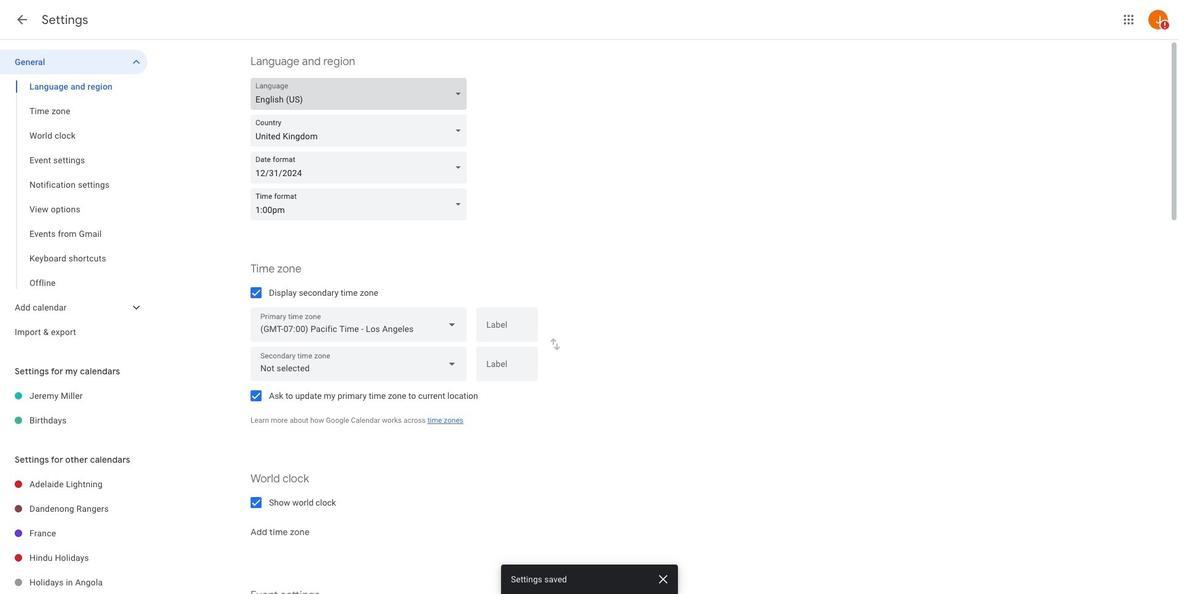 Task type: vqa. For each thing, say whether or not it's contained in the screenshot.
Month dropdown button
no



Task type: describe. For each thing, give the bounding box(es) containing it.
1 tree from the top
[[0, 50, 147, 345]]

dandenong rangers tree item
[[0, 497, 147, 522]]

3 tree from the top
[[0, 472, 147, 595]]

birthdays tree item
[[0, 409, 147, 433]]

jeremy miller tree item
[[0, 384, 147, 409]]



Task type: locate. For each thing, give the bounding box(es) containing it.
1 vertical spatial tree
[[0, 384, 147, 433]]

hindu holidays tree item
[[0, 546, 147, 571]]

2 tree from the top
[[0, 384, 147, 433]]

Label for primary time zone. text field
[[487, 321, 528, 338]]

heading
[[42, 12, 88, 28]]

Label for secondary time zone. text field
[[487, 360, 528, 377]]

general tree item
[[0, 50, 147, 74]]

adelaide lightning tree item
[[0, 472, 147, 497]]

go back image
[[15, 12, 29, 27]]

0 vertical spatial tree
[[0, 50, 147, 345]]

tree
[[0, 50, 147, 345], [0, 384, 147, 433], [0, 472, 147, 595]]

france tree item
[[0, 522, 147, 546]]

2 vertical spatial tree
[[0, 472, 147, 595]]

holidays in angola tree item
[[0, 571, 147, 595]]

group
[[0, 74, 147, 296]]

None field
[[251, 78, 472, 110], [251, 115, 472, 147], [251, 152, 472, 184], [251, 189, 472, 221], [251, 308, 467, 342], [251, 347, 467, 382], [251, 78, 472, 110], [251, 115, 472, 147], [251, 152, 472, 184], [251, 189, 472, 221], [251, 308, 467, 342], [251, 347, 467, 382]]



